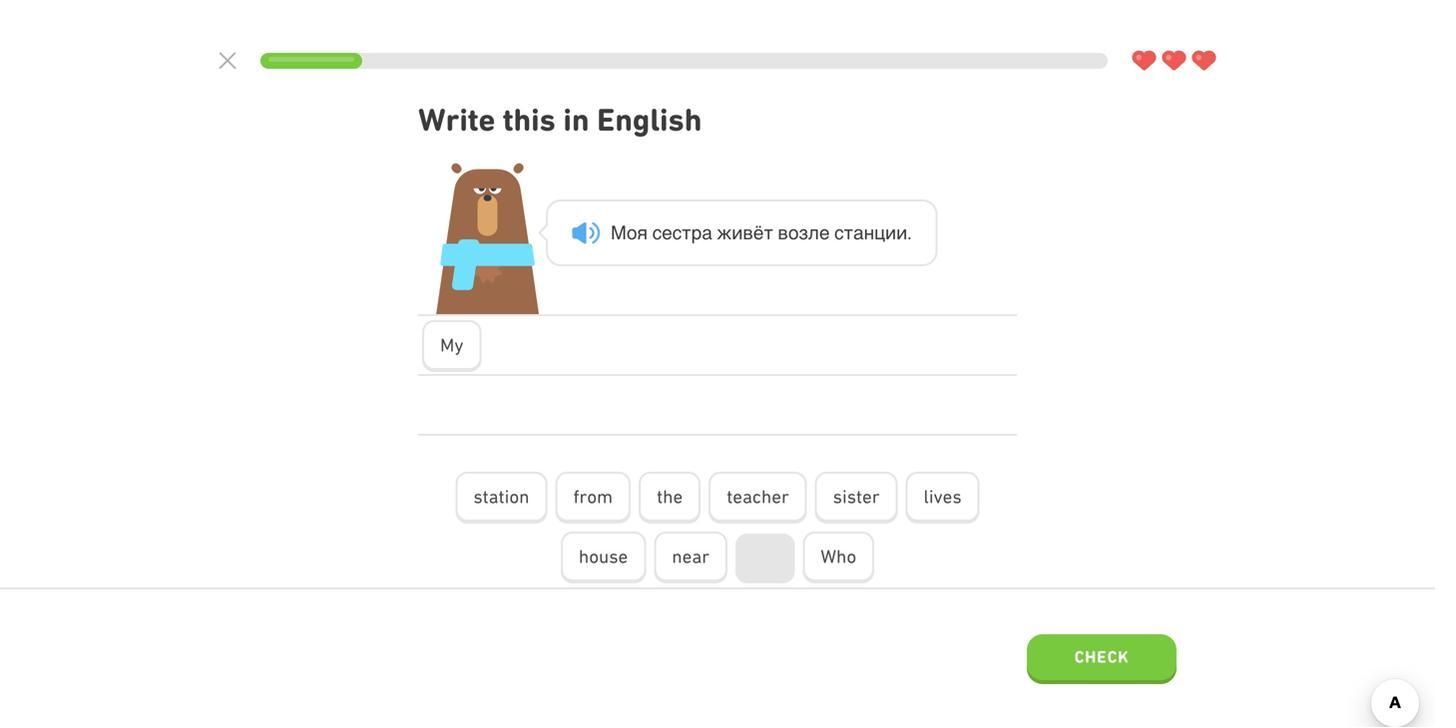 Task type: describe. For each thing, give the bounding box(es) containing it.
the
[[657, 486, 683, 508]]

my button
[[422, 320, 482, 372]]

1 о from the left
[[627, 222, 637, 244]]

from button
[[555, 472, 631, 524]]

teacher button
[[709, 472, 807, 524]]

lives button
[[906, 472, 980, 524]]

ё
[[753, 222, 764, 244]]

station
[[473, 486, 529, 508]]

house button
[[561, 532, 646, 584]]

2 и from the left
[[885, 222, 896, 244]]

ц
[[875, 222, 885, 244]]

who
[[821, 546, 857, 568]]

write this in english
[[418, 101, 702, 138]]

м о я
[[611, 222, 648, 244]]

ж и в ё т в о з л е с т а н ц и и .
[[717, 222, 912, 244]]

the button
[[639, 472, 701, 524]]

near
[[672, 546, 710, 568]]

2 в from the left
[[778, 222, 788, 244]]

station button
[[456, 472, 547, 524]]



Task type: locate. For each thing, give the bounding box(es) containing it.
.
[[908, 222, 912, 244]]

я
[[637, 222, 648, 244]]

1 е from the left
[[662, 222, 672, 244]]

с right л
[[834, 222, 844, 244]]

т left ж
[[682, 222, 691, 244]]

1 horizontal spatial о
[[788, 222, 799, 244]]

р
[[691, 222, 702, 244]]

from
[[573, 486, 613, 508]]

1 horizontal spatial а
[[853, 222, 864, 244]]

0 horizontal spatial т
[[682, 222, 691, 244]]

this
[[503, 101, 556, 138]]

т left н
[[844, 222, 853, 244]]

2 а from the left
[[853, 222, 864, 244]]

и
[[732, 222, 743, 244], [885, 222, 896, 244], [896, 222, 908, 244]]

1 horizontal spatial в
[[778, 222, 788, 244]]

с е с т р а
[[652, 222, 713, 244]]

sister button
[[815, 472, 898, 524]]

3 т from the left
[[844, 222, 853, 244]]

с right я
[[652, 222, 662, 244]]

о left с е с т р а
[[627, 222, 637, 244]]

т
[[682, 222, 691, 244], [764, 222, 773, 244], [844, 222, 853, 244]]

с
[[652, 222, 662, 244], [672, 222, 682, 244], [834, 222, 844, 244]]

а left ц
[[853, 222, 864, 244]]

о
[[627, 222, 637, 244], [788, 222, 799, 244]]

2 horizontal spatial т
[[844, 222, 853, 244]]

1 а from the left
[[702, 222, 713, 244]]

0 horizontal spatial в
[[743, 222, 753, 244]]

в left з
[[778, 222, 788, 244]]

progress bar
[[261, 53, 1108, 69]]

1 т from the left
[[682, 222, 691, 244]]

л
[[808, 222, 819, 244]]

а
[[702, 222, 713, 244], [853, 222, 864, 244]]

и right ц
[[896, 222, 908, 244]]

0 horizontal spatial а
[[702, 222, 713, 244]]

write
[[418, 101, 495, 138]]

1 horizontal spatial т
[[764, 222, 773, 244]]

0 horizontal spatial о
[[627, 222, 637, 244]]

teacher
[[727, 486, 789, 508]]

1 и from the left
[[732, 222, 743, 244]]

ж
[[717, 222, 732, 244]]

е right я
[[662, 222, 672, 244]]

0 horizontal spatial с
[[652, 222, 662, 244]]

е
[[662, 222, 672, 244], [819, 222, 830, 244]]

2 т from the left
[[764, 222, 773, 244]]

in
[[563, 101, 590, 138]]

lives
[[924, 486, 962, 508]]

н
[[864, 222, 875, 244]]

2 horizontal spatial с
[[834, 222, 844, 244]]

near button
[[654, 532, 728, 584]]

1 horizontal spatial е
[[819, 222, 830, 244]]

и left ё
[[732, 222, 743, 244]]

0 horizontal spatial е
[[662, 222, 672, 244]]

1 horizontal spatial с
[[672, 222, 682, 244]]

т left з
[[764, 222, 773, 244]]

в
[[743, 222, 753, 244], [778, 222, 788, 244]]

english
[[597, 101, 702, 138]]

и left .
[[885, 222, 896, 244]]

who button
[[803, 532, 875, 584]]

house
[[579, 546, 628, 568]]

my
[[440, 334, 464, 356]]

о left л
[[788, 222, 799, 244]]

sister
[[833, 486, 880, 508]]

з
[[799, 222, 808, 244]]

check
[[1075, 648, 1129, 667]]

3 и from the left
[[896, 222, 908, 244]]

в right ж
[[743, 222, 753, 244]]

е right з
[[819, 222, 830, 244]]

2 е from the left
[[819, 222, 830, 244]]

check button
[[1027, 635, 1177, 685]]

1 с from the left
[[652, 222, 662, 244]]

а left ж
[[702, 222, 713, 244]]

2 о from the left
[[788, 222, 799, 244]]

3 с from the left
[[834, 222, 844, 244]]

с left 'р'
[[672, 222, 682, 244]]

1 в from the left
[[743, 222, 753, 244]]

м
[[611, 222, 627, 244]]

2 с from the left
[[672, 222, 682, 244]]



Task type: vqa. For each thing, say whether or not it's contained in the screenshot.
first o from right
no



